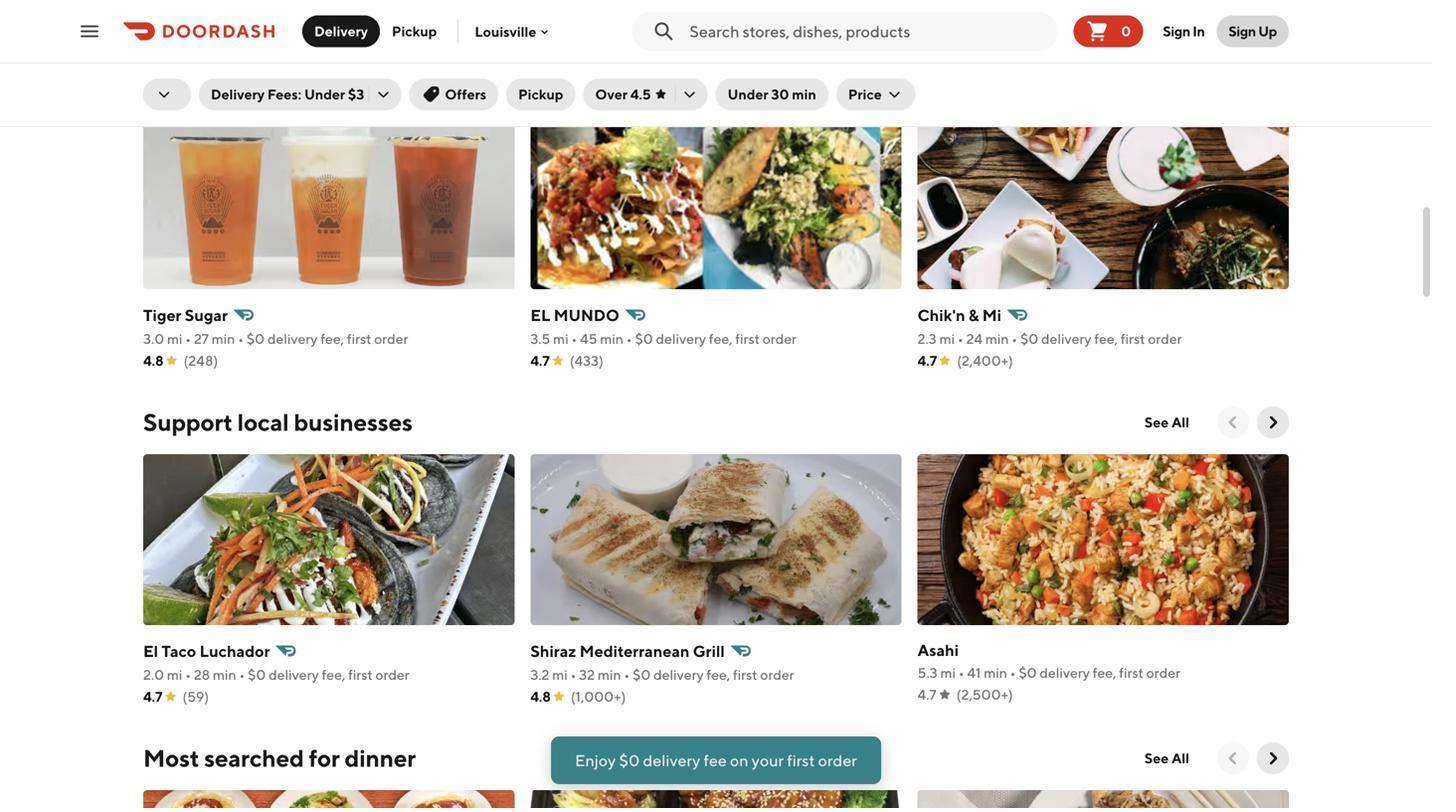 Task type: locate. For each thing, give the bounding box(es) containing it.
min right 41 at the bottom of the page
[[984, 665, 1007, 681]]

min inside asahi 5.3 mi • 41 min • $​0 delivery fee, first order
[[984, 665, 1007, 681]]

sign in link
[[1151, 11, 1217, 51]]

$0
[[619, 751, 640, 770]]

all
[[1172, 414, 1189, 431], [1172, 750, 1189, 767]]

chik'n & mi
[[918, 306, 1001, 325]]

27
[[194, 331, 209, 347]]

0 vertical spatial see
[[1144, 414, 1169, 431]]

min for chik'n & mi
[[985, 331, 1009, 347]]

0 horizontal spatial 4.6
[[143, 16, 163, 33]]

shiraz
[[530, 642, 576, 661]]

0 horizontal spatial pickup button
[[380, 15, 449, 47]]

1 all from the top
[[1172, 414, 1189, 431]]

delivery right 45
[[656, 331, 706, 347]]

0 vertical spatial next button of carousel image
[[1263, 413, 1283, 433]]

asahi 5.3 mi • 41 min • $​0 delivery fee, first order
[[918, 641, 1180, 681]]

0 vertical spatial see all
[[1144, 414, 1189, 431]]

first
[[347, 331, 371, 347], [735, 331, 760, 347], [1121, 331, 1145, 347], [1119, 665, 1143, 681], [348, 667, 373, 683], [733, 667, 757, 683], [787, 751, 815, 770]]

1 next button of carousel image from the top
[[1263, 413, 1283, 433]]

1 vertical spatial see all link
[[1133, 743, 1201, 775]]

min
[[792, 86, 816, 102], [212, 331, 235, 347], [600, 331, 624, 347], [985, 331, 1009, 347], [984, 665, 1007, 681], [213, 667, 236, 683], [598, 667, 621, 683]]

mi for chik'n & mi
[[939, 331, 955, 347]]

offers
[[445, 86, 486, 102]]

pickup button
[[380, 15, 449, 47], [506, 79, 575, 110]]

see all for most searched for dinner
[[1144, 750, 1189, 767]]

$​0 down luchador
[[248, 667, 266, 683]]

4.8
[[143, 353, 164, 369], [530, 689, 551, 705]]

mundo
[[554, 306, 619, 325]]

all left previous button of carousel image
[[1172, 414, 1189, 431]]

• left 28
[[185, 667, 191, 683]]

delivery button
[[302, 15, 380, 47]]

4.6 link
[[530, 0, 902, 39]]

2 see from the top
[[1144, 750, 1169, 767]]

min right 24 at the top
[[985, 331, 1009, 347]]

support
[[143, 408, 233, 437]]

see all link left previous button of carousel icon
[[1133, 743, 1201, 775]]

mi
[[167, 331, 182, 347], [553, 331, 569, 347], [939, 331, 955, 347], [940, 665, 956, 681], [167, 667, 182, 683], [552, 667, 568, 683]]

min right 32
[[598, 667, 621, 683]]

mi right 3.5
[[553, 331, 569, 347]]

under inside button
[[728, 86, 768, 102]]

0 vertical spatial 4.8
[[143, 353, 164, 369]]

$​0 for chik'n & mi
[[1020, 331, 1038, 347]]

0 vertical spatial pickup
[[392, 23, 437, 39]]

price
[[848, 86, 882, 102]]

3.5
[[530, 331, 550, 347]]

(30,500+)
[[183, 16, 250, 33]]

$​0 down 'mediterranean'
[[633, 667, 651, 683]]

2 under from the left
[[728, 86, 768, 102]]

see all link for most searched for dinner
[[1133, 743, 1201, 775]]

most
[[143, 72, 199, 100], [143, 744, 199, 773]]

4.7
[[530, 353, 550, 369], [918, 353, 937, 369], [918, 687, 937, 703], [143, 689, 163, 705]]

4.7 for el taco luchador
[[143, 689, 163, 705]]

sign left in
[[1163, 23, 1190, 39]]

mi right 3.2
[[552, 667, 568, 683]]

min right 30
[[792, 86, 816, 102]]

• down shiraz mediterranean grill
[[624, 667, 630, 683]]

$3
[[348, 86, 364, 102]]

open menu image
[[78, 19, 101, 43]]

previous button of carousel image
[[1223, 749, 1243, 769]]

4.7 down 2.0
[[143, 689, 163, 705]]

next button of carousel image
[[1263, 413, 1283, 433], [1263, 749, 1283, 769]]

2.3
[[918, 331, 937, 347]]

min right 45
[[600, 331, 624, 347]]

up
[[1258, 23, 1277, 39]]

0 vertical spatial see all link
[[1133, 407, 1201, 439]]

all left previous button of carousel icon
[[1172, 750, 1189, 767]]

min right 27
[[212, 331, 235, 347]]

next button of carousel image for most searched for dinner
[[1263, 749, 1283, 769]]

4.8 down 3.2
[[530, 689, 551, 705]]

fee, for tiger sugar
[[320, 331, 344, 347]]

1 see all link from the top
[[1133, 407, 1201, 439]]

4.7 down 2.3
[[918, 353, 937, 369]]

pickup button up offers button on the left
[[380, 15, 449, 47]]

see all left previous button of carousel icon
[[1144, 750, 1189, 767]]

1 see all from the top
[[1144, 414, 1189, 431]]

mi right 2.0
[[167, 667, 182, 683]]

first inside asahi 5.3 mi • 41 min • $​0 delivery fee, first order
[[1119, 665, 1143, 681]]

0 vertical spatial delivery
[[314, 23, 368, 39]]

first for el mundo
[[735, 331, 760, 347]]

your
[[752, 751, 784, 770]]

0 vertical spatial all
[[1172, 414, 1189, 431]]

luchador
[[200, 642, 270, 661]]

0 horizontal spatial delivery
[[211, 86, 265, 102]]

pickup down louisville popup button
[[518, 86, 563, 102]]

next button of carousel image for support local businesses
[[1263, 413, 1283, 433]]

delivery down luchador
[[269, 667, 319, 683]]

2.0 mi • 28 min • $​0 delivery fee, first order
[[143, 667, 409, 683]]

3.2
[[530, 667, 549, 683]]

see left previous button of carousel icon
[[1144, 750, 1169, 767]]

5.3
[[918, 665, 937, 681]]

see all for support local businesses
[[1144, 414, 1189, 431]]

$​0 right 45
[[635, 331, 653, 347]]

4.8 down 3.0
[[143, 353, 164, 369]]

mi right 3.0
[[167, 331, 182, 347]]

1 vertical spatial see all
[[1144, 750, 1189, 767]]

Store search: begin typing to search for stores available on DoorDash text field
[[690, 20, 1050, 42]]

see all link left previous button of carousel image
[[1133, 407, 1201, 439]]

0 horizontal spatial pickup
[[392, 23, 437, 39]]

$​0 right 41 at the bottom of the page
[[1019, 665, 1037, 681]]

delivery left fees:
[[211, 86, 265, 102]]

1 most from the top
[[143, 72, 199, 100]]

under
[[304, 86, 345, 102], [728, 86, 768, 102]]

2.3 mi • 24 min • $​0 delivery fee, first order
[[918, 331, 1182, 347]]

pickup
[[392, 23, 437, 39], [518, 86, 563, 102]]

1 vertical spatial next button of carousel image
[[1263, 749, 1283, 769]]

1 vertical spatial 4.8
[[530, 689, 551, 705]]

first for shiraz mediterranean grill
[[733, 667, 757, 683]]

$​0 right 24 at the top
[[1020, 331, 1038, 347]]

min for el mundo
[[600, 331, 624, 347]]

asahi
[[918, 641, 959, 660]]

under left the $3
[[304, 86, 345, 102]]

$​0 inside asahi 5.3 mi • 41 min • $​0 delivery fee, first order
[[1019, 665, 1037, 681]]

2 see all link from the top
[[1133, 743, 1201, 775]]

$​0 right 27
[[246, 331, 265, 347]]

45
[[580, 331, 597, 347]]

pickup right delivery button
[[392, 23, 437, 39]]

3.0 mi • 27 min • $​0 delivery fee, first order
[[143, 331, 408, 347]]

delivery up support local businesses
[[267, 331, 318, 347]]

for
[[309, 744, 340, 773]]

mediterranean
[[579, 642, 690, 661]]

2 all from the top
[[1172, 750, 1189, 767]]

in
[[1193, 23, 1205, 39]]

see left previous button of carousel image
[[1144, 414, 1169, 431]]

1 vertical spatial pickup
[[518, 86, 563, 102]]

order
[[374, 331, 408, 347], [763, 331, 797, 347], [1148, 331, 1182, 347], [1146, 665, 1180, 681], [375, 667, 409, 683], [760, 667, 794, 683], [818, 751, 857, 770]]

2 next button of carousel image from the top
[[1263, 749, 1283, 769]]

1 vertical spatial see
[[1144, 750, 1169, 767]]

min right 28
[[213, 667, 236, 683]]

most down (59)
[[143, 744, 199, 773]]

delivery up the $3
[[314, 23, 368, 39]]

fee,
[[320, 331, 344, 347], [709, 331, 733, 347], [1094, 331, 1118, 347], [1093, 665, 1116, 681], [322, 667, 345, 683], [706, 667, 730, 683]]

el
[[143, 642, 158, 661]]

4.8 for tiger sugar
[[143, 353, 164, 369]]

see all left previous button of carousel image
[[1144, 414, 1189, 431]]

0 horizontal spatial sign
[[1163, 23, 1190, 39]]

under left 30
[[728, 86, 768, 102]]

local
[[237, 408, 289, 437]]

delivery for chik'n & mi
[[1041, 331, 1091, 347]]

delivery right 24 at the top
[[1041, 331, 1091, 347]]

under 30 min
[[728, 86, 816, 102]]

1 horizontal spatial pickup
[[518, 86, 563, 102]]

order inside asahi 5.3 mi • 41 min • $​0 delivery fee, first order
[[1146, 665, 1180, 681]]

&
[[969, 306, 979, 325]]

tiger sugar
[[143, 306, 228, 325]]

1 horizontal spatial pickup button
[[506, 79, 575, 110]]

sign left up
[[1229, 23, 1256, 39]]

$​0 for tiger sugar
[[246, 331, 265, 347]]

2 sign from the left
[[1229, 23, 1256, 39]]

1 horizontal spatial 4.6
[[530, 16, 551, 33]]

mi for el taco luchador
[[167, 667, 182, 683]]

support local businesses link
[[143, 407, 413, 439]]

1 horizontal spatial under
[[728, 86, 768, 102]]

4.7 for el mundo
[[530, 353, 550, 369]]

1 sign from the left
[[1163, 23, 1190, 39]]

most left loved
[[143, 72, 199, 100]]

sign in
[[1163, 23, 1205, 39]]

3.2 mi • 32 min • $​0 delivery fee, first order
[[530, 667, 794, 683]]

see all link
[[1133, 407, 1201, 439], [1133, 743, 1201, 775]]

delivery for el taco luchador
[[269, 667, 319, 683]]

2 see all from the top
[[1144, 750, 1189, 767]]

mi inside asahi 5.3 mi • 41 min • $​0 delivery fee, first order
[[940, 665, 956, 681]]

previous button of carousel image
[[1223, 413, 1243, 433]]

1 see from the top
[[1144, 414, 1169, 431]]

1 horizontal spatial delivery
[[314, 23, 368, 39]]

order for chik'n & mi
[[1148, 331, 1182, 347]]

sign
[[1163, 23, 1190, 39], [1229, 23, 1256, 39]]

enjoy $0 delivery fee on your first order
[[575, 751, 857, 770]]

• left 24 at the top
[[958, 331, 963, 347]]

4.7 down 3.5
[[530, 353, 550, 369]]

1 under from the left
[[304, 86, 345, 102]]

1 vertical spatial delivery
[[211, 86, 265, 102]]

mi for shiraz mediterranean grill
[[552, 667, 568, 683]]

el mundo
[[530, 306, 619, 325]]

mi for el mundo
[[553, 331, 569, 347]]

$​0 for shiraz mediterranean grill
[[633, 667, 651, 683]]

1 horizontal spatial sign
[[1229, 23, 1256, 39]]

delivery
[[267, 331, 318, 347], [656, 331, 706, 347], [1041, 331, 1091, 347], [1040, 665, 1090, 681], [269, 667, 319, 683], [653, 667, 704, 683], [643, 751, 700, 770]]

$​0 for el taco luchador
[[248, 667, 266, 683]]

4.6
[[143, 16, 163, 33], [530, 16, 551, 33]]

0 horizontal spatial 4.8
[[143, 353, 164, 369]]

2 most from the top
[[143, 744, 199, 773]]

1 horizontal spatial 4.8
[[530, 689, 551, 705]]

1 vertical spatial most
[[143, 744, 199, 773]]

(248)
[[184, 353, 218, 369]]

order for tiger sugar
[[374, 331, 408, 347]]

1 vertical spatial all
[[1172, 750, 1189, 767]]

mi right "5.3"
[[940, 665, 956, 681]]

min inside button
[[792, 86, 816, 102]]

under 30 min button
[[716, 79, 828, 110]]

0 button
[[1073, 15, 1143, 47]]

0 vertical spatial most
[[143, 72, 199, 100]]

delivery right 41 at the bottom of the page
[[1040, 665, 1090, 681]]

most for most loved
[[143, 72, 199, 100]]

pickup button down louisville popup button
[[506, 79, 575, 110]]

most loved link
[[143, 71, 272, 102]]

delivery down grill
[[653, 667, 704, 683]]

0 horizontal spatial under
[[304, 86, 345, 102]]

0 vertical spatial pickup button
[[380, 15, 449, 47]]

3.0
[[143, 331, 164, 347]]

all for support local businesses
[[1172, 414, 1189, 431]]

next button of carousel image right previous button of carousel image
[[1263, 413, 1283, 433]]

see all
[[1144, 414, 1189, 431], [1144, 750, 1189, 767]]

most loved
[[143, 72, 272, 100]]

next button of carousel image right previous button of carousel icon
[[1263, 749, 1283, 769]]

delivery inside button
[[314, 23, 368, 39]]

mi right 2.3
[[939, 331, 955, 347]]

tiger
[[143, 306, 181, 325]]

see
[[1144, 414, 1169, 431], [1144, 750, 1169, 767]]

fee, for chik'n & mi
[[1094, 331, 1118, 347]]

delivery for delivery fees: under $3
[[211, 86, 265, 102]]



Task type: describe. For each thing, give the bounding box(es) containing it.
28
[[194, 667, 210, 683]]

delivery for el mundo
[[656, 331, 706, 347]]

over 4.5
[[595, 86, 651, 102]]

see all link for support local businesses
[[1133, 407, 1201, 439]]

sign up link
[[1217, 15, 1289, 47]]

loved
[[204, 72, 272, 100]]

30
[[771, 86, 789, 102]]

price button
[[836, 79, 916, 110]]

delivery fees: under $3
[[211, 86, 364, 102]]

grill
[[693, 642, 725, 661]]

on
[[730, 751, 748, 770]]

$​0 for el mundo
[[635, 331, 653, 347]]

first for el taco luchador
[[348, 667, 373, 683]]

shiraz mediterranean grill
[[530, 642, 725, 661]]

1 vertical spatial pickup button
[[506, 79, 575, 110]]

(2,400+)
[[957, 353, 1013, 369]]

most searched for dinner
[[143, 744, 416, 773]]

taco
[[161, 642, 196, 661]]

delivery for delivery
[[314, 23, 368, 39]]

el
[[530, 306, 550, 325]]

enjoy
[[575, 751, 616, 770]]

• down luchador
[[239, 667, 245, 683]]

(433)
[[570, 353, 604, 369]]

3.5 mi • 45 min • $​0 delivery fee, first order
[[530, 331, 797, 347]]

fee, for el mundo
[[709, 331, 733, 347]]

see for support local businesses
[[1144, 414, 1169, 431]]

(1,000+)
[[571, 689, 626, 705]]

all for most searched for dinner
[[1172, 750, 1189, 767]]

fee, for shiraz mediterranean grill
[[706, 667, 730, 683]]

dinner
[[345, 744, 416, 773]]

fee, for el taco luchador
[[322, 667, 345, 683]]

louisville
[[475, 23, 536, 40]]

mi
[[982, 306, 1001, 325]]

32
[[579, 667, 595, 683]]

chik'n
[[918, 306, 965, 325]]

4.7 for chik'n & mi
[[918, 353, 937, 369]]

pickup for the bottommost pickup button
[[518, 86, 563, 102]]

support local businesses
[[143, 408, 413, 437]]

• left 32
[[570, 667, 576, 683]]

order for el taco luchador
[[375, 667, 409, 683]]

4.7 down "5.3"
[[918, 687, 937, 703]]

order for shiraz mediterranean grill
[[760, 667, 794, 683]]

offers button
[[409, 79, 498, 110]]

pickup for the left pickup button
[[392, 23, 437, 39]]

see for most searched for dinner
[[1144, 750, 1169, 767]]

fees:
[[267, 86, 301, 102]]

2 4.6 from the left
[[530, 16, 551, 33]]

24
[[966, 331, 983, 347]]

• up (2,400+)
[[1012, 331, 1017, 347]]

2.0
[[143, 667, 164, 683]]

• right 45
[[626, 331, 632, 347]]

mi for tiger sugar
[[167, 331, 182, 347]]

(2,500+)
[[956, 687, 1013, 703]]

delivery right $0
[[643, 751, 700, 770]]

delivery for shiraz mediterranean grill
[[653, 667, 704, 683]]

businesses
[[294, 408, 413, 437]]

fee, inside asahi 5.3 mi • 41 min • $​0 delivery fee, first order
[[1093, 665, 1116, 681]]

searched
[[204, 744, 304, 773]]

over 4.5 button
[[583, 79, 708, 110]]

• left 27
[[185, 331, 191, 347]]

order for el mundo
[[763, 331, 797, 347]]

min for shiraz mediterranean grill
[[598, 667, 621, 683]]

0
[[1121, 23, 1131, 39]]

sign for sign in
[[1163, 23, 1190, 39]]

most for most searched for dinner
[[143, 744, 199, 773]]

min for el taco luchador
[[213, 667, 236, 683]]

fee
[[704, 751, 727, 770]]

sugar
[[185, 306, 228, 325]]

first for chik'n & mi
[[1121, 331, 1145, 347]]

most searched for dinner link
[[143, 743, 416, 775]]

louisville button
[[475, 23, 552, 40]]

sign up
[[1229, 23, 1277, 39]]

4.5
[[630, 86, 651, 102]]

first for tiger sugar
[[347, 331, 371, 347]]

• up (2,500+)
[[1010, 665, 1016, 681]]

delivery for tiger sugar
[[267, 331, 318, 347]]

sign for sign up
[[1229, 23, 1256, 39]]

41
[[967, 665, 981, 681]]

1 4.6 from the left
[[143, 16, 163, 33]]

• left 41 at the bottom of the page
[[958, 665, 964, 681]]

(59)
[[183, 689, 209, 705]]

• right 27
[[238, 331, 244, 347]]

delivery inside asahi 5.3 mi • 41 min • $​0 delivery fee, first order
[[1040, 665, 1090, 681]]

el taco luchador
[[143, 642, 270, 661]]

over
[[595, 86, 628, 102]]

min for tiger sugar
[[212, 331, 235, 347]]

4.8 for shiraz mediterranean grill
[[530, 689, 551, 705]]

• left 45
[[571, 331, 577, 347]]



Task type: vqa. For each thing, say whether or not it's contained in the screenshot.
the rightmost Towers*
no



